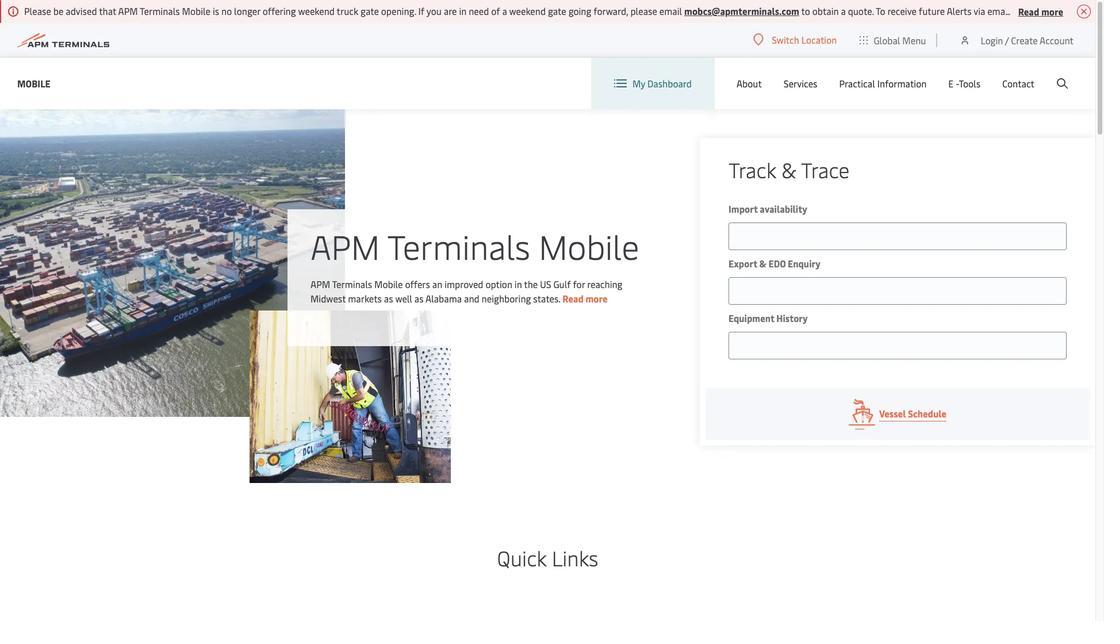 Task type: locate. For each thing, give the bounding box(es) containing it.
read inside button
[[1019, 5, 1040, 18]]

1 horizontal spatial weekend
[[510, 5, 546, 17]]

more down reaching
[[586, 292, 608, 305]]

2 horizontal spatial terminals
[[388, 223, 531, 268]]

vessel schedule link
[[706, 388, 1090, 440]]

mobile
[[182, 5, 211, 17], [17, 77, 50, 89], [539, 223, 640, 268], [375, 278, 403, 290]]

/
[[1006, 34, 1009, 46]]

0 horizontal spatial read
[[563, 292, 584, 305]]

please
[[631, 5, 658, 17], [1046, 5, 1073, 17]]

equipment history
[[729, 312, 808, 325]]

1 vertical spatial &
[[760, 257, 767, 270]]

gate right the truck in the left of the page
[[361, 5, 379, 17]]

0 horizontal spatial as
[[384, 292, 393, 305]]

weekend right of
[[510, 5, 546, 17]]

dashboard
[[648, 77, 692, 90]]

read
[[1019, 5, 1040, 18], [563, 292, 584, 305]]

track & trace
[[729, 155, 850, 184]]

apm inside the apm terminals mobile offers an improved option in the us gulf for reaching midwest markets as well as alabama and neighboring states.
[[311, 278, 330, 290]]

& for trace
[[782, 155, 797, 184]]

0 horizontal spatial gate
[[361, 5, 379, 17]]

1 horizontal spatial terminals
[[332, 278, 372, 290]]

please left the close alert "image"
[[1046, 5, 1073, 17]]

in inside the apm terminals mobile offers an improved option in the us gulf for reaching midwest markets as well as alabama and neighboring states.
[[515, 278, 522, 290]]

track
[[729, 155, 777, 184]]

more
[[1042, 5, 1064, 18], [586, 292, 608, 305]]

in
[[459, 5, 467, 17], [515, 278, 522, 290]]

links
[[552, 544, 599, 572]]

menu
[[903, 34, 927, 46]]

for
[[573, 278, 585, 290]]

0 horizontal spatial read more
[[563, 292, 608, 305]]

2 please from the left
[[1046, 5, 1073, 17]]

terminals for apm terminals mobile
[[388, 223, 531, 268]]

apm terminals mobile offers an improved option in the us gulf for reaching midwest markets as well as alabama and neighboring states.
[[311, 278, 623, 305]]

1 vertical spatial terminals
[[388, 223, 531, 268]]

global
[[874, 34, 901, 46]]

2 vertical spatial apm
[[311, 278, 330, 290]]

0 vertical spatial &
[[782, 155, 797, 184]]

in right are on the left
[[459, 5, 467, 17]]

please
[[24, 5, 51, 17]]

weekend
[[298, 5, 335, 17], [510, 5, 546, 17]]

1 horizontal spatial in
[[515, 278, 522, 290]]

1 horizontal spatial gate
[[548, 5, 567, 17]]

read for read more link
[[563, 292, 584, 305]]

quick links
[[497, 544, 599, 572]]

-
[[956, 77, 959, 90]]

1 vertical spatial read more
[[563, 292, 608, 305]]

0 vertical spatial in
[[459, 5, 467, 17]]

enquiry
[[788, 257, 821, 270]]

0 vertical spatial more
[[1042, 5, 1064, 18]]

&
[[782, 155, 797, 184], [760, 257, 767, 270]]

switch location button
[[754, 33, 837, 46]]

1 horizontal spatial read more
[[1019, 5, 1064, 18]]

an
[[433, 278, 443, 290]]

equipment
[[729, 312, 775, 325]]

read more for "read more" button
[[1019, 5, 1064, 18]]

edo
[[769, 257, 786, 270]]

offering
[[263, 5, 296, 17]]

as left well
[[384, 292, 393, 305]]

1 horizontal spatial more
[[1042, 5, 1064, 18]]

states.
[[534, 292, 561, 305]]

xin da yang zhou  docked at apm terminals mobile image
[[0, 109, 345, 417]]

alabama
[[426, 292, 462, 305]]

a right obtain
[[842, 5, 846, 17]]

1 horizontal spatial read
[[1019, 5, 1040, 18]]

about button
[[737, 58, 762, 109]]

services button
[[784, 58, 818, 109]]

a right of
[[503, 5, 507, 17]]

in left the
[[515, 278, 522, 290]]

if
[[419, 5, 425, 17]]

practical information button
[[840, 58, 927, 109]]

1 horizontal spatial as
[[415, 292, 424, 305]]

availability
[[760, 203, 808, 215]]

tools
[[959, 77, 981, 90]]

reaching
[[588, 278, 623, 290]]

1 horizontal spatial email
[[988, 5, 1011, 17]]

read up login / create account
[[1019, 5, 1040, 18]]

0 horizontal spatial weekend
[[298, 5, 335, 17]]

terminals right that
[[140, 5, 180, 17]]

e -tools
[[949, 77, 981, 90]]

read for "read more" button
[[1019, 5, 1040, 18]]

0 horizontal spatial &
[[760, 257, 767, 270]]

apm
[[118, 5, 138, 17], [311, 223, 380, 268], [311, 278, 330, 290]]

gulf
[[554, 278, 571, 290]]

forward,
[[594, 5, 629, 17]]

0 vertical spatial read
[[1019, 5, 1040, 18]]

read more up login / create account
[[1019, 5, 1064, 18]]

going
[[569, 5, 592, 17]]

to
[[802, 5, 811, 17]]

please right forward,
[[631, 5, 658, 17]]

login
[[981, 34, 1004, 46]]

1 vertical spatial more
[[586, 292, 608, 305]]

terminals
[[140, 5, 180, 17], [388, 223, 531, 268], [332, 278, 372, 290]]

more inside button
[[1042, 5, 1064, 18]]

1 please from the left
[[631, 5, 658, 17]]

1 horizontal spatial please
[[1046, 5, 1073, 17]]

0 vertical spatial read more
[[1019, 5, 1064, 18]]

schedule
[[909, 407, 947, 420]]

truck
[[337, 5, 359, 17]]

weekend left the truck in the left of the page
[[298, 5, 335, 17]]

e -tools button
[[949, 58, 981, 109]]

improved
[[445, 278, 484, 290]]

1 vertical spatial apm
[[311, 223, 380, 268]]

location
[[802, 33, 837, 46]]

read down for
[[563, 292, 584, 305]]

1 vertical spatial read
[[563, 292, 584, 305]]

gate
[[361, 5, 379, 17], [548, 5, 567, 17]]

0 horizontal spatial a
[[503, 5, 507, 17]]

2 a from the left
[[842, 5, 846, 17]]

& left the edo
[[760, 257, 767, 270]]

0 horizontal spatial terminals
[[140, 5, 180, 17]]

vessel schedule
[[880, 407, 947, 420]]

read more down for
[[563, 292, 608, 305]]

email
[[660, 5, 683, 17], [988, 5, 1011, 17]]

1 vertical spatial in
[[515, 278, 522, 290]]

& for edo
[[760, 257, 767, 270]]

0 horizontal spatial please
[[631, 5, 658, 17]]

terminals inside the apm terminals mobile offers an improved option in the us gulf for reaching midwest markets as well as alabama and neighboring states.
[[332, 278, 372, 290]]

2 vertical spatial terminals
[[332, 278, 372, 290]]

as down offers
[[415, 292, 424, 305]]

more up account
[[1042, 5, 1064, 18]]

0 horizontal spatial more
[[586, 292, 608, 305]]

midwest
[[311, 292, 346, 305]]

terminals up improved
[[388, 223, 531, 268]]

2 weekend from the left
[[510, 5, 546, 17]]

via
[[974, 5, 986, 17]]

0 horizontal spatial in
[[459, 5, 467, 17]]

markets
[[348, 292, 382, 305]]

gate left going
[[548, 5, 567, 17]]

1 horizontal spatial &
[[782, 155, 797, 184]]

1 horizontal spatial a
[[842, 5, 846, 17]]

read more
[[1019, 5, 1064, 18], [563, 292, 608, 305]]

are
[[444, 5, 457, 17]]

terminals up markets
[[332, 278, 372, 290]]

my dashboard button
[[614, 58, 692, 109]]

0 horizontal spatial email
[[660, 5, 683, 17]]

& left trace
[[782, 155, 797, 184]]

information
[[878, 77, 927, 90]]

as
[[384, 292, 393, 305], [415, 292, 424, 305]]

apm terminals mobile
[[311, 223, 640, 268]]



Task type: vqa. For each thing, say whether or not it's contained in the screenshot.
Quick Links
yes



Task type: describe. For each thing, give the bounding box(es) containing it.
or
[[1013, 5, 1021, 17]]

the
[[524, 278, 538, 290]]

terminals for apm terminals mobile offers an improved option in the us gulf for reaching midwest markets as well as alabama and neighboring states.
[[332, 278, 372, 290]]

trace
[[802, 155, 850, 184]]

quote. to
[[849, 5, 886, 17]]

more for "read more" button
[[1042, 5, 1064, 18]]

sms,
[[1024, 5, 1044, 17]]

contact
[[1003, 77, 1035, 90]]

please be advised that apm terminals mobile is no longer offering weekend truck gate opening. if you are in need of a weekend gate going forward, please email mobcs@apmterminals.com to obtain a quote. to receive future alerts via email or sms, please
[[24, 5, 1075, 17]]

2 gate from the left
[[548, 5, 567, 17]]

us
[[540, 278, 552, 290]]

import availability
[[729, 203, 808, 215]]

and
[[464, 292, 480, 305]]

neighboring
[[482, 292, 531, 305]]

vessel
[[880, 407, 906, 420]]

login / create account link
[[960, 23, 1074, 57]]

login / create account
[[981, 34, 1074, 46]]

1 gate from the left
[[361, 5, 379, 17]]

read more link
[[563, 292, 608, 305]]

alerts
[[947, 5, 972, 17]]

2 email from the left
[[988, 5, 1011, 17]]

apm for apm terminals mobile offers an improved option in the us gulf for reaching midwest markets as well as alabama and neighboring states.
[[311, 278, 330, 290]]

mobcs@apmterminals.com link
[[685, 5, 800, 17]]

longer
[[234, 5, 261, 17]]

mobile inside the apm terminals mobile offers an improved option in the us gulf for reaching midwest markets as well as alabama and neighboring states.
[[375, 278, 403, 290]]

that
[[99, 5, 116, 17]]

switch location
[[772, 33, 837, 46]]

import
[[729, 203, 758, 215]]

my dashboard
[[633, 77, 692, 90]]

e
[[949, 77, 954, 90]]

need
[[469, 5, 489, 17]]

read more for read more link
[[563, 292, 608, 305]]

you
[[427, 5, 442, 17]]

services
[[784, 77, 818, 90]]

mobcs@apmterminals.com
[[685, 5, 800, 17]]

quick
[[497, 544, 547, 572]]

is
[[213, 5, 219, 17]]

practical
[[840, 77, 876, 90]]

my
[[633, 77, 646, 90]]

export
[[729, 257, 758, 270]]

advised
[[66, 5, 97, 17]]

practical information
[[840, 77, 927, 90]]

global menu button
[[849, 23, 938, 57]]

contact button
[[1003, 58, 1035, 109]]

mobile link
[[17, 76, 50, 91]]

0 vertical spatial terminals
[[140, 5, 180, 17]]

offers
[[405, 278, 430, 290]]

create
[[1012, 34, 1038, 46]]

of
[[492, 5, 500, 17]]

1 a from the left
[[503, 5, 507, 17]]

export & edo enquiry
[[729, 257, 821, 270]]

option
[[486, 278, 513, 290]]

well
[[396, 292, 413, 305]]

1 email from the left
[[660, 5, 683, 17]]

close alert image
[[1078, 5, 1092, 18]]

switch
[[772, 33, 800, 46]]

more for read more link
[[586, 292, 608, 305]]

obtain
[[813, 5, 839, 17]]

no
[[222, 5, 232, 17]]

account
[[1040, 34, 1074, 46]]

about
[[737, 77, 762, 90]]

2 as from the left
[[415, 292, 424, 305]]

future
[[919, 5, 945, 17]]

history
[[777, 312, 808, 325]]

1 weekend from the left
[[298, 5, 335, 17]]

0 vertical spatial apm
[[118, 5, 138, 17]]

apm for apm terminals mobile
[[311, 223, 380, 268]]

mobile secondary image
[[249, 311, 451, 483]]

be
[[53, 5, 63, 17]]

1 as from the left
[[384, 292, 393, 305]]

opening.
[[381, 5, 416, 17]]

read more button
[[1019, 4, 1064, 18]]

global menu
[[874, 34, 927, 46]]



